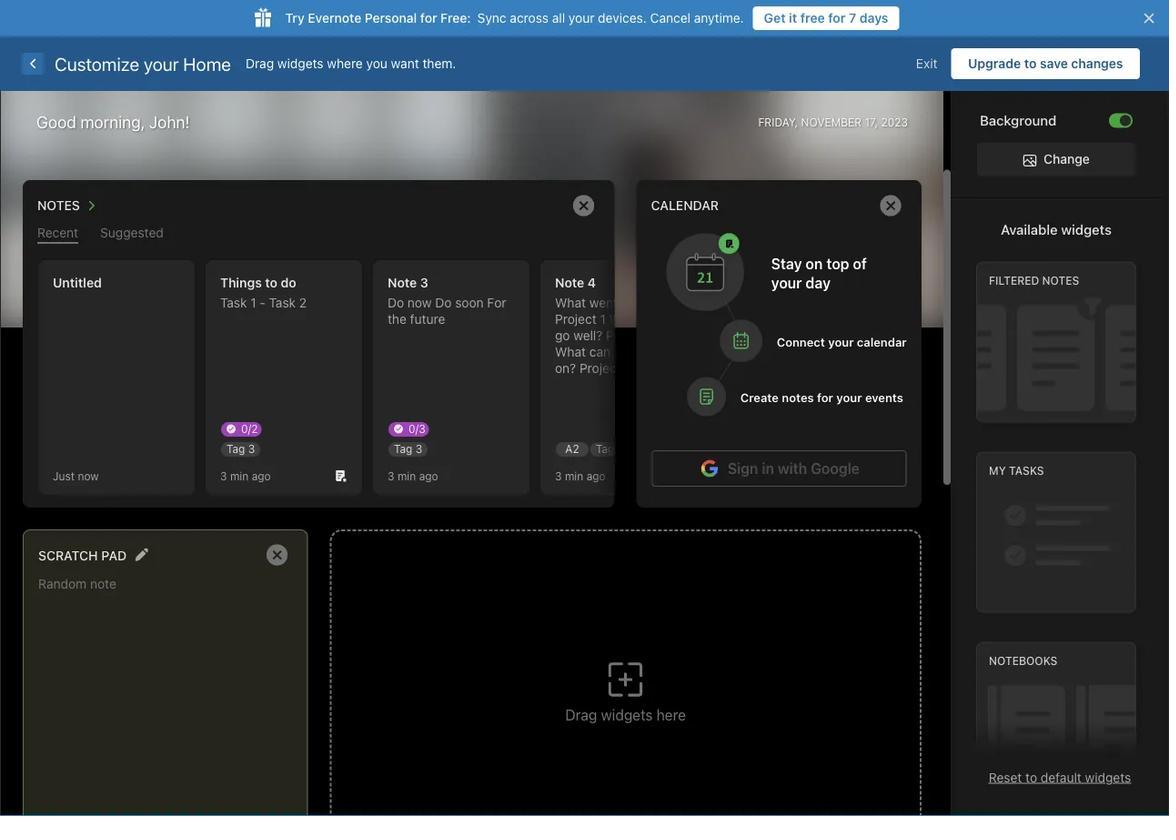 Task type: describe. For each thing, give the bounding box(es) containing it.
try evernote personal for free: sync across all your devices. cancel anytime.
[[285, 10, 744, 25]]

scratch
[[38, 548, 98, 563]]

2 horizontal spatial remove image
[[873, 187, 909, 224]]

cancel
[[650, 10, 691, 25]]

devices.
[[598, 10, 647, 25]]

friday,
[[758, 116, 798, 129]]

17,
[[865, 116, 878, 129]]

1 vertical spatial your
[[144, 53, 179, 74]]

filtered notes
[[989, 274, 1080, 287]]

edit widget title image
[[135, 548, 149, 562]]

good
[[36, 112, 76, 132]]

personal
[[365, 10, 417, 25]]

want
[[391, 56, 419, 71]]

customize your home
[[55, 53, 231, 74]]

good morning, john!
[[36, 112, 190, 132]]

my tasks
[[989, 464, 1044, 477]]

get it free for 7 days
[[764, 10, 889, 25]]

to for reset
[[1026, 770, 1037, 785]]

7
[[849, 10, 856, 25]]

widgets for drag widgets here
[[601, 707, 653, 724]]

1 horizontal spatial remove image
[[566, 187, 602, 224]]

for for free:
[[420, 10, 437, 25]]

customize
[[55, 53, 139, 74]]

change
[[1044, 152, 1090, 167]]

upgrade to save changes
[[968, 56, 1123, 71]]

change button
[[977, 143, 1136, 176]]

tasks
[[1009, 464, 1044, 477]]

drag for drag widgets here
[[565, 707, 597, 724]]

here
[[657, 707, 686, 724]]

november
[[801, 116, 862, 129]]

2023
[[881, 116, 908, 129]]

get
[[764, 10, 786, 25]]

changes
[[1071, 56, 1123, 71]]

reset to default widgets
[[989, 770, 1131, 785]]

evernote
[[308, 10, 361, 25]]

background image
[[1120, 115, 1131, 126]]

notebooks
[[989, 655, 1058, 667]]

available widgets
[[1001, 221, 1112, 237]]

you
[[366, 56, 388, 71]]

all
[[552, 10, 565, 25]]

free
[[801, 10, 825, 25]]

save
[[1040, 56, 1068, 71]]

0 vertical spatial your
[[569, 10, 595, 25]]

to for upgrade
[[1024, 56, 1037, 71]]

home
[[183, 53, 231, 74]]



Task type: vqa. For each thing, say whether or not it's contained in the screenshot.
"NOTE" for NOTE PREVIEW
no



Task type: locate. For each thing, give the bounding box(es) containing it.
widgets left here
[[601, 707, 653, 724]]

exit button
[[903, 48, 951, 79]]

widgets right available
[[1061, 221, 1112, 237]]

0 horizontal spatial drag
[[246, 56, 274, 71]]

scratch pad
[[38, 548, 127, 563]]

try
[[285, 10, 305, 25]]

to
[[1024, 56, 1037, 71], [1026, 770, 1037, 785]]

days
[[860, 10, 889, 25]]

morning,
[[80, 112, 145, 132]]

background
[[980, 112, 1057, 128]]

john!
[[149, 112, 190, 132]]

1 vertical spatial to
[[1026, 770, 1037, 785]]

remove image
[[566, 187, 602, 224], [873, 187, 909, 224], [259, 537, 295, 573]]

your
[[569, 10, 595, 25], [144, 53, 179, 74]]

for left 7 on the right top of the page
[[828, 10, 846, 25]]

widgets left where
[[277, 56, 324, 71]]

to left save
[[1024, 56, 1037, 71]]

where
[[327, 56, 363, 71]]

your right "all"
[[569, 10, 595, 25]]

1 horizontal spatial for
[[828, 10, 846, 25]]

default
[[1041, 770, 1082, 785]]

drag for drag widgets where you want them.
[[246, 56, 274, 71]]

it
[[789, 10, 797, 25]]

2 for from the left
[[828, 10, 846, 25]]

drag left here
[[565, 707, 597, 724]]

across
[[510, 10, 549, 25]]

reset to default widgets button
[[989, 770, 1131, 785]]

1 horizontal spatial drag
[[565, 707, 597, 724]]

widgets for drag widgets where you want them.
[[277, 56, 324, 71]]

for for 7
[[828, 10, 846, 25]]

0 vertical spatial to
[[1024, 56, 1037, 71]]

1 horizontal spatial your
[[569, 10, 595, 25]]

0 vertical spatial drag
[[246, 56, 274, 71]]

drag right home
[[246, 56, 274, 71]]

available
[[1001, 221, 1058, 237]]

1 vertical spatial drag
[[565, 707, 597, 724]]

upgrade
[[968, 56, 1021, 71]]

for inside button
[[828, 10, 846, 25]]

notes
[[1042, 274, 1080, 287]]

widgets
[[277, 56, 324, 71], [1061, 221, 1112, 237], [601, 707, 653, 724], [1085, 770, 1131, 785]]

1 for from the left
[[420, 10, 437, 25]]

exit
[[916, 56, 938, 71]]

widgets right default
[[1085, 770, 1131, 785]]

anytime.
[[694, 10, 744, 25]]

to inside 'button'
[[1024, 56, 1037, 71]]

my
[[989, 464, 1006, 477]]

get it free for 7 days button
[[753, 6, 900, 30]]

for
[[420, 10, 437, 25], [828, 10, 846, 25]]

filtered
[[989, 274, 1040, 287]]

drag
[[246, 56, 274, 71], [565, 707, 597, 724]]

reset
[[989, 770, 1022, 785]]

them.
[[423, 56, 456, 71]]

drag widgets where you want them.
[[246, 56, 456, 71]]

sync
[[477, 10, 507, 25]]

scratch pad button
[[38, 543, 127, 567]]

friday, november 17, 2023
[[758, 116, 908, 129]]

upgrade to save changes button
[[951, 48, 1140, 79]]

widgets for available widgets
[[1061, 221, 1112, 237]]

for left "free:"
[[420, 10, 437, 25]]

drag widgets here
[[565, 707, 686, 724]]

pad
[[101, 548, 127, 563]]

your left home
[[144, 53, 179, 74]]

free:
[[441, 10, 471, 25]]

to right reset
[[1026, 770, 1037, 785]]

0 horizontal spatial remove image
[[259, 537, 295, 573]]

0 horizontal spatial for
[[420, 10, 437, 25]]

0 horizontal spatial your
[[144, 53, 179, 74]]



